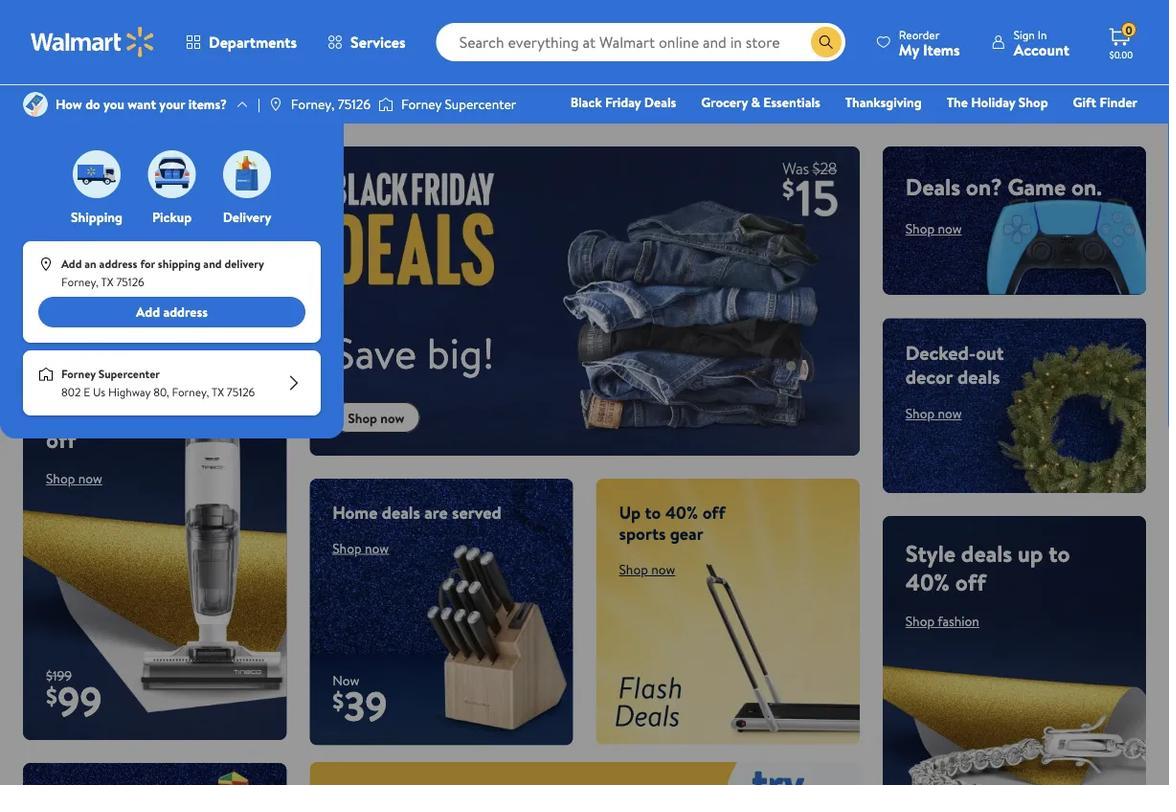 Task type: locate. For each thing, give the bounding box(es) containing it.
shop now link down sports
[[619, 561, 676, 579]]

0 vertical spatial home
[[788, 120, 823, 138]]

shop down savings
[[46, 233, 75, 251]]

home deals are served
[[333, 501, 502, 525]]

supercenter
[[445, 95, 517, 113], [98, 366, 160, 382]]

shop up debit
[[1019, 93, 1049, 112]]

shop down home deals up to 30% off on the left of page
[[46, 469, 75, 488]]

up inside home deals up to 30% off
[[46, 395, 71, 427]]

1 vertical spatial off
[[703, 501, 726, 525]]

75126 for forney supercenter
[[227, 384, 255, 401]]

 image for how do you want your items?
[[23, 92, 48, 117]]

0 horizontal spatial add
[[61, 256, 82, 272]]

0 vertical spatial forney
[[401, 95, 442, 113]]

walmart+ link
[[1072, 119, 1147, 139]]

now down sports
[[652, 561, 676, 579]]

add inside "add an address for shipping and delivery forney, tx 75126"
[[61, 256, 82, 272]]

shop now link down home deals up to 30% off on the left of page
[[46, 469, 102, 488]]

shop now for home deals are served
[[333, 539, 389, 558]]

40% up shop fashion
[[906, 566, 950, 598]]

1 horizontal spatial tx
[[212, 384, 224, 401]]

1 vertical spatial address
[[163, 303, 208, 321]]

shop left fashion at bottom
[[906, 612, 935, 631]]

shipping
[[158, 256, 201, 272]]

0 horizontal spatial tx
[[101, 274, 114, 290]]

add an address for shipping and delivery forney, tx 75126
[[61, 256, 264, 290]]

up to 40% off sports gear
[[619, 501, 726, 546]]

1 vertical spatial up
[[1018, 537, 1044, 569]]

1 horizontal spatial deals
[[906, 171, 961, 203]]

0 horizontal spatial forney
[[61, 366, 96, 382]]

forney, right |
[[291, 95, 335, 113]]

do
[[85, 95, 100, 113]]

2 vertical spatial forney,
[[172, 384, 209, 401]]

deals inside home deals up to 30% off
[[112, 366, 163, 398]]

shop now down home deals are served
[[333, 539, 389, 558]]

search icon image
[[819, 34, 834, 50]]

deals inside decked-out decor deals
[[958, 363, 1001, 390]]

are
[[425, 501, 448, 525]]

shop down the "save"
[[348, 409, 377, 427]]

forney, down an
[[61, 274, 99, 290]]

off inside home deals up to 30% off
[[46, 423, 76, 456]]

thanksgiving
[[846, 93, 922, 112]]

now down "deals on? game on."
[[938, 219, 962, 238]]

1 horizontal spatial 40%
[[906, 566, 950, 598]]

forney down services
[[401, 95, 442, 113]]

supercenter for forney supercenter
[[445, 95, 517, 113]]

shop now down the "save"
[[348, 409, 405, 427]]

shop down "deals on? game on."
[[906, 219, 935, 238]]

home
[[788, 120, 823, 138], [46, 366, 106, 398], [333, 501, 378, 525]]

shop for deals on? game on.
[[906, 219, 935, 238]]

75126 right 80,
[[227, 384, 255, 401]]

0 vertical spatial tx
[[101, 274, 114, 290]]

shop down sports
[[619, 561, 648, 579]]

$ inside $199 $ 99
[[46, 681, 57, 713]]

shop for up to 40% off sports gear
[[619, 561, 648, 579]]

&
[[751, 93, 761, 112]]

 image inside the delivery button
[[223, 150, 271, 198]]

to inside up to 40% off sports gear
[[645, 501, 661, 525]]

1 horizontal spatial address
[[163, 303, 208, 321]]

0 horizontal spatial supercenter
[[98, 366, 160, 382]]

shop now up an
[[46, 233, 102, 251]]

fashion
[[938, 612, 980, 631]]

0 vertical spatial supercenter
[[445, 95, 517, 113]]

2 horizontal spatial forney,
[[291, 95, 335, 113]]

shop fashion
[[906, 612, 980, 631]]

0 horizontal spatial forney,
[[61, 274, 99, 290]]

shop now link up an
[[46, 233, 102, 251]]

tx
[[101, 274, 114, 290], [212, 384, 224, 401]]

on.
[[1072, 171, 1103, 203]]

now
[[938, 219, 962, 238], [78, 233, 102, 251], [938, 404, 962, 423], [381, 409, 405, 427], [78, 469, 102, 488], [365, 539, 389, 558], [652, 561, 676, 579]]

0 vertical spatial to
[[77, 395, 98, 427]]

0 vertical spatial add
[[61, 256, 82, 272]]

add for add address
[[136, 303, 160, 321]]

75126 inside "add an address for shipping and delivery forney, tx 75126"
[[116, 274, 144, 290]]

up for home deals up to 30% off
[[46, 395, 71, 427]]

75126 inside the forney supercenter 802 e us highway 80, forney, tx 75126
[[227, 384, 255, 401]]

add left an
[[61, 256, 82, 272]]

shop now link down "deals on? game on."
[[906, 219, 962, 238]]

supercenter inside the forney supercenter 802 e us highway 80, forney, tx 75126
[[98, 366, 160, 382]]

forney, inside "add an address for shipping and delivery forney, tx 75126"
[[61, 274, 99, 290]]

now down home deals up to 30% off on the left of page
[[78, 469, 102, 488]]

tx right 80,
[[212, 384, 224, 401]]

holiday
[[972, 93, 1016, 112]]

2 vertical spatial 75126
[[227, 384, 255, 401]]

shop now link for up to 40% off sports gear
[[619, 561, 676, 579]]

off for home deals up to 30% off
[[46, 423, 76, 456]]

the
[[947, 93, 968, 112]]

 image
[[23, 92, 48, 117], [268, 97, 283, 112], [73, 150, 121, 198], [148, 150, 196, 198], [223, 150, 271, 198], [38, 257, 54, 272], [38, 367, 54, 382]]

shop down decor
[[906, 404, 935, 423]]

1 horizontal spatial to
[[645, 501, 661, 525]]

1 vertical spatial 40%
[[906, 566, 950, 598]]

save
[[333, 324, 417, 382]]

1 horizontal spatial 75126
[[227, 384, 255, 401]]

0
[[1126, 22, 1133, 38]]

2 horizontal spatial off
[[956, 566, 986, 598]]

deals right decor
[[958, 363, 1001, 390]]

now for high tech gifts, huge savings
[[78, 233, 102, 251]]

1 vertical spatial 75126
[[116, 274, 144, 290]]

shop now link for decked-out decor deals
[[906, 404, 962, 423]]

2 horizontal spatial 75126
[[338, 95, 371, 113]]

0 vertical spatial 40%
[[665, 501, 699, 525]]

0 horizontal spatial up
[[46, 395, 71, 427]]

99
[[57, 674, 102, 730]]

75126 down for
[[116, 274, 144, 290]]

shop
[[1019, 93, 1049, 112], [734, 120, 763, 138], [906, 219, 935, 238], [46, 233, 75, 251], [906, 404, 935, 423], [348, 409, 377, 427], [46, 469, 75, 488], [333, 539, 362, 558], [619, 561, 648, 579], [906, 612, 935, 631]]

0 vertical spatial up
[[46, 395, 71, 427]]

deals left are
[[382, 501, 420, 525]]

shop now link down home deals are served
[[333, 539, 389, 558]]

deals up electronics link
[[645, 93, 677, 112]]

black friday deals
[[571, 93, 677, 112]]

game
[[1008, 171, 1066, 203]]

shop now link for home deals are served
[[333, 539, 389, 558]]

1 vertical spatial home
[[46, 366, 106, 398]]

home down essentials at right
[[788, 120, 823, 138]]

1 vertical spatial forney
[[61, 366, 96, 382]]

home left highway
[[46, 366, 106, 398]]

high tech gifts, huge savings
[[46, 168, 223, 219]]

up
[[46, 395, 71, 427], [1018, 537, 1044, 569]]

0 vertical spatial address
[[99, 256, 137, 272]]

black
[[571, 93, 602, 112]]

style
[[906, 537, 956, 569]]

shop now for deals on? game on.
[[906, 219, 962, 238]]

up for style deals up to 40% off
[[1018, 537, 1044, 569]]

off up fashion at bottom
[[956, 566, 986, 598]]

shop now down sports
[[619, 561, 676, 579]]

electronics
[[621, 120, 686, 138]]

off right sports
[[703, 501, 726, 525]]

served
[[452, 501, 502, 525]]

add inside button
[[136, 303, 160, 321]]

1 horizontal spatial forney,
[[172, 384, 209, 401]]

grocery
[[702, 93, 748, 112]]

now for home deals up to 30% off
[[78, 469, 102, 488]]

tx inside the forney supercenter 802 e us highway 80, forney, tx 75126
[[212, 384, 224, 401]]

black friday deals link
[[562, 92, 685, 113]]

deals inside style deals up to 40% off
[[962, 537, 1013, 569]]

2 horizontal spatial to
[[1049, 537, 1071, 569]]

1 horizontal spatial $
[[333, 686, 344, 718]]

1 horizontal spatial add
[[136, 303, 160, 321]]

75126 for add an address for shipping and delivery
[[116, 274, 144, 290]]

toy
[[711, 120, 730, 138]]

0 horizontal spatial $
[[46, 681, 57, 713]]

0 horizontal spatial to
[[77, 395, 98, 427]]

forney for forney supercenter
[[401, 95, 442, 113]]

shipping button
[[69, 146, 125, 227]]

1 horizontal spatial home
[[333, 501, 378, 525]]

to
[[77, 395, 98, 427], [645, 501, 661, 525], [1049, 537, 1071, 569]]

1 horizontal spatial supercenter
[[445, 95, 517, 113]]

1 vertical spatial to
[[645, 501, 661, 525]]

tx inside "add an address for shipping and delivery forney, tx 75126"
[[101, 274, 114, 290]]

to inside home deals up to 30% off
[[77, 395, 98, 427]]

forney inside the forney supercenter 802 e us highway 80, forney, tx 75126
[[61, 366, 96, 382]]

shop now link down decor
[[906, 404, 962, 423]]

off down 802
[[46, 423, 76, 456]]

style deals up to 40% off
[[906, 537, 1071, 598]]

your
[[159, 95, 185, 113]]

forney, 75126
[[291, 95, 371, 113]]

$
[[46, 681, 57, 713], [333, 686, 344, 718]]

shop for high tech gifts, huge savings
[[46, 233, 75, 251]]

reorder
[[899, 26, 940, 43]]

2 horizontal spatial home
[[788, 120, 823, 138]]

0 vertical spatial forney,
[[291, 95, 335, 113]]

shop down home deals are served
[[333, 539, 362, 558]]

1 vertical spatial tx
[[212, 384, 224, 401]]

$ inside now $ 39
[[333, 686, 344, 718]]

in
[[1038, 26, 1047, 43]]

address
[[99, 256, 137, 272], [163, 303, 208, 321]]

deals
[[645, 93, 677, 112], [906, 171, 961, 203]]

off
[[46, 423, 76, 456], [703, 501, 726, 525], [956, 566, 986, 598]]

deals left on?
[[906, 171, 961, 203]]

0 horizontal spatial 40%
[[665, 501, 699, 525]]

now
[[333, 672, 360, 690]]

deals right the style
[[962, 537, 1013, 569]]

1 horizontal spatial up
[[1018, 537, 1044, 569]]

now down home deals are served
[[365, 539, 389, 558]]

forney, inside the forney supercenter 802 e us highway 80, forney, tx 75126
[[172, 384, 209, 401]]

1 horizontal spatial forney
[[401, 95, 442, 113]]

1 vertical spatial deals
[[906, 171, 961, 203]]

40% right up
[[665, 501, 699, 525]]

now down the "save"
[[381, 409, 405, 427]]

75126 down services dropdown button
[[338, 95, 371, 113]]

2 vertical spatial home
[[333, 501, 378, 525]]

account
[[1014, 39, 1070, 60]]

now up an
[[78, 233, 102, 251]]

tx for 802 e us highway 80, forney, tx 75126
[[212, 384, 224, 401]]

0 vertical spatial off
[[46, 423, 76, 456]]

shop inside 'link'
[[1019, 93, 1049, 112]]

to for style
[[1049, 537, 1071, 569]]

thanksgiving link
[[837, 92, 931, 113]]

2 vertical spatial off
[[956, 566, 986, 598]]

forney up 802
[[61, 366, 96, 382]]

1 vertical spatial forney,
[[61, 274, 99, 290]]

off inside style deals up to 40% off
[[956, 566, 986, 598]]

deals for home deals up to 30% off
[[112, 366, 163, 398]]

shop now link down the "save"
[[333, 403, 420, 433]]

home inside home deals up to 30% off
[[46, 366, 106, 398]]

debit
[[1023, 120, 1056, 138]]

electronics link
[[612, 119, 695, 139]]

0 horizontal spatial home
[[46, 366, 106, 398]]

$199
[[46, 667, 72, 686]]

my
[[899, 39, 920, 60]]

 image for delivery
[[223, 150, 271, 198]]

0 horizontal spatial deals
[[645, 93, 677, 112]]

 image inside pickup button
[[148, 150, 196, 198]]

add down "add an address for shipping and delivery forney, tx 75126"
[[136, 303, 160, 321]]

up inside style deals up to 40% off
[[1018, 537, 1044, 569]]

deals right us
[[112, 366, 163, 398]]

1 vertical spatial supercenter
[[98, 366, 160, 382]]

0 horizontal spatial address
[[99, 256, 137, 272]]

friday
[[606, 93, 641, 112]]

1 vertical spatial add
[[136, 303, 160, 321]]

address down "add an address for shipping and delivery forney, tx 75126"
[[163, 303, 208, 321]]

home for 99
[[46, 366, 106, 398]]

finder
[[1100, 93, 1138, 112]]

0 horizontal spatial off
[[46, 423, 76, 456]]

one debit link
[[983, 119, 1065, 139]]

shop for decked-out decor deals
[[906, 404, 935, 423]]

2 vertical spatial to
[[1049, 537, 1071, 569]]

forney, right 80,
[[172, 384, 209, 401]]

us
[[93, 384, 106, 401]]

to inside style deals up to 40% off
[[1049, 537, 1071, 569]]

forney
[[401, 95, 442, 113], [61, 366, 96, 382]]

tx down shipping
[[101, 274, 114, 290]]

off for style deals up to 40% off
[[956, 566, 986, 598]]

want
[[128, 95, 156, 113]]

shop now down home deals up to 30% off on the left of page
[[46, 469, 102, 488]]

80,
[[153, 384, 169, 401]]

shop now for decked-out decor deals
[[906, 404, 962, 423]]

deals
[[958, 363, 1001, 390], [112, 366, 163, 398], [382, 501, 420, 525], [962, 537, 1013, 569]]

 image
[[378, 95, 394, 114]]

now down decor
[[938, 404, 962, 423]]

0 horizontal spatial 75126
[[116, 274, 144, 290]]

0 vertical spatial 75126
[[338, 95, 371, 113]]

shop now down "deals on? game on."
[[906, 219, 962, 238]]

address right an
[[99, 256, 137, 272]]

shop now down decor
[[906, 404, 962, 423]]

1 horizontal spatial off
[[703, 501, 726, 525]]

shop now for high tech gifts, huge savings
[[46, 233, 102, 251]]

 image inside shipping button
[[73, 150, 121, 198]]

home left are
[[333, 501, 378, 525]]

off inside up to 40% off sports gear
[[703, 501, 726, 525]]

now for save big!
[[381, 409, 405, 427]]



Task type: describe. For each thing, give the bounding box(es) containing it.
tech
[[91, 168, 128, 195]]

delivery button
[[219, 146, 275, 227]]

40% inside up to 40% off sports gear
[[665, 501, 699, 525]]

add address
[[136, 303, 208, 321]]

up
[[619, 501, 641, 525]]

registry
[[918, 120, 966, 138]]

39
[[344, 678, 387, 734]]

home link
[[779, 119, 832, 139]]

how do you want your items?
[[56, 95, 227, 113]]

fashion link
[[840, 119, 901, 139]]

shop now for up to 40% off sports gear
[[619, 561, 676, 579]]

highway
[[108, 384, 151, 401]]

to for home
[[77, 395, 98, 427]]

big!
[[427, 324, 495, 382]]

now for deals on? game on.
[[938, 219, 962, 238]]

 image for shipping
[[73, 150, 121, 198]]

toy shop
[[711, 120, 763, 138]]

and
[[203, 256, 222, 272]]

shipping
[[71, 208, 123, 227]]

gear
[[670, 522, 704, 546]]

one debit
[[991, 120, 1056, 138]]

items?
[[188, 95, 227, 113]]

the holiday shop link
[[939, 92, 1057, 113]]

savings
[[46, 192, 106, 219]]

shop now link for home deals up to 30% off
[[46, 469, 102, 488]]

0 vertical spatial deals
[[645, 93, 677, 112]]

you
[[104, 95, 124, 113]]

shop right toy
[[734, 120, 763, 138]]

gift finder link
[[1065, 92, 1147, 113]]

30%
[[104, 395, 146, 427]]

gifts,
[[133, 168, 177, 195]]

deals on? game on.
[[906, 171, 1103, 203]]

how
[[56, 95, 82, 113]]

40% inside style deals up to 40% off
[[906, 566, 950, 598]]

decked-
[[906, 339, 976, 366]]

sign
[[1014, 26, 1035, 43]]

high
[[46, 168, 87, 195]]

e
[[84, 384, 90, 401]]

forney, for forney supercenter 802 e us highway 80, forney, tx 75126
[[172, 384, 209, 401]]

huge
[[181, 168, 223, 195]]

toy shop link
[[702, 119, 772, 139]]

shop for style deals up to 40% off
[[906, 612, 935, 631]]

decked-out decor deals
[[906, 339, 1005, 390]]

Search search field
[[436, 23, 846, 61]]

shop for save big!
[[348, 409, 377, 427]]

shop fashion link
[[906, 612, 980, 631]]

shop now for save big!
[[348, 409, 405, 427]]

 image for pickup
[[148, 150, 196, 198]]

one
[[991, 120, 1020, 138]]

services
[[351, 32, 406, 53]]

add for add an address for shipping and delivery forney, tx 75126
[[61, 256, 82, 272]]

now for up to 40% off sports gear
[[652, 561, 676, 579]]

$199 $ 99
[[46, 667, 102, 730]]

shop for home deals are served
[[333, 539, 362, 558]]

departments button
[[171, 19, 312, 65]]

$ for 99
[[46, 681, 57, 713]]

shop now for home deals up to 30% off
[[46, 469, 102, 488]]

save big!
[[333, 324, 495, 382]]

decor
[[906, 363, 953, 390]]

gift finder electronics
[[621, 93, 1138, 138]]

$0.00
[[1110, 48, 1134, 61]]

fashion
[[848, 120, 893, 138]]

now dollar 39 null group
[[310, 672, 387, 746]]

essentials
[[764, 93, 821, 112]]

delivery
[[223, 208, 271, 227]]

gift
[[1074, 93, 1097, 112]]

forney supercenter
[[401, 95, 517, 113]]

reorder my items
[[899, 26, 961, 60]]

add address button
[[38, 297, 306, 328]]

shop for home deals up to 30% off
[[46, 469, 75, 488]]

home for 39
[[333, 501, 378, 525]]

services button
[[312, 19, 421, 65]]

tx for forney, tx 75126
[[101, 274, 114, 290]]

deals for home deals are served
[[382, 501, 420, 525]]

Walmart Site-Wide search field
[[436, 23, 846, 61]]

sign in account
[[1014, 26, 1070, 60]]

grocery & essentials
[[702, 93, 821, 112]]

on?
[[966, 171, 1003, 203]]

grocery & essentials link
[[693, 92, 829, 113]]

shop now link for save big!
[[333, 403, 420, 433]]

forney for forney supercenter 802 e us highway 80, forney, tx 75126
[[61, 366, 96, 382]]

address inside "add an address for shipping and delivery forney, tx 75126"
[[99, 256, 137, 272]]

shop now link for deals on? game on.
[[906, 219, 962, 238]]

now $ 39
[[333, 672, 387, 734]]

the holiday shop
[[947, 93, 1049, 112]]

pickup
[[152, 208, 192, 227]]

 image for forney, 75126
[[268, 97, 283, 112]]

sports
[[619, 522, 666, 546]]

delivery
[[225, 256, 264, 272]]

walmart image
[[31, 27, 155, 57]]

walmart+
[[1081, 120, 1138, 138]]

now for home deals are served
[[365, 539, 389, 558]]

registry link
[[909, 119, 975, 139]]

supercenter for forney supercenter 802 e us highway 80, forney, tx 75126
[[98, 366, 160, 382]]

shop now link for high tech gifts, huge savings
[[46, 233, 102, 251]]

802
[[61, 384, 81, 401]]

items
[[923, 39, 961, 60]]

$ for 39
[[333, 686, 344, 718]]

forney supercenter 802 e us highway 80, forney, tx 75126
[[61, 366, 255, 401]]

forney, for add an address for shipping and delivery forney, tx 75126
[[61, 274, 99, 290]]

address inside button
[[163, 303, 208, 321]]

deals for style deals up to 40% off
[[962, 537, 1013, 569]]

|
[[258, 95, 260, 113]]

was dollar $199, now dollar 99 group
[[23, 667, 102, 741]]

now for decked-out decor deals
[[938, 404, 962, 423]]

out
[[976, 339, 1005, 366]]



Task type: vqa. For each thing, say whether or not it's contained in the screenshot.
Home "link" to the bottom
no



